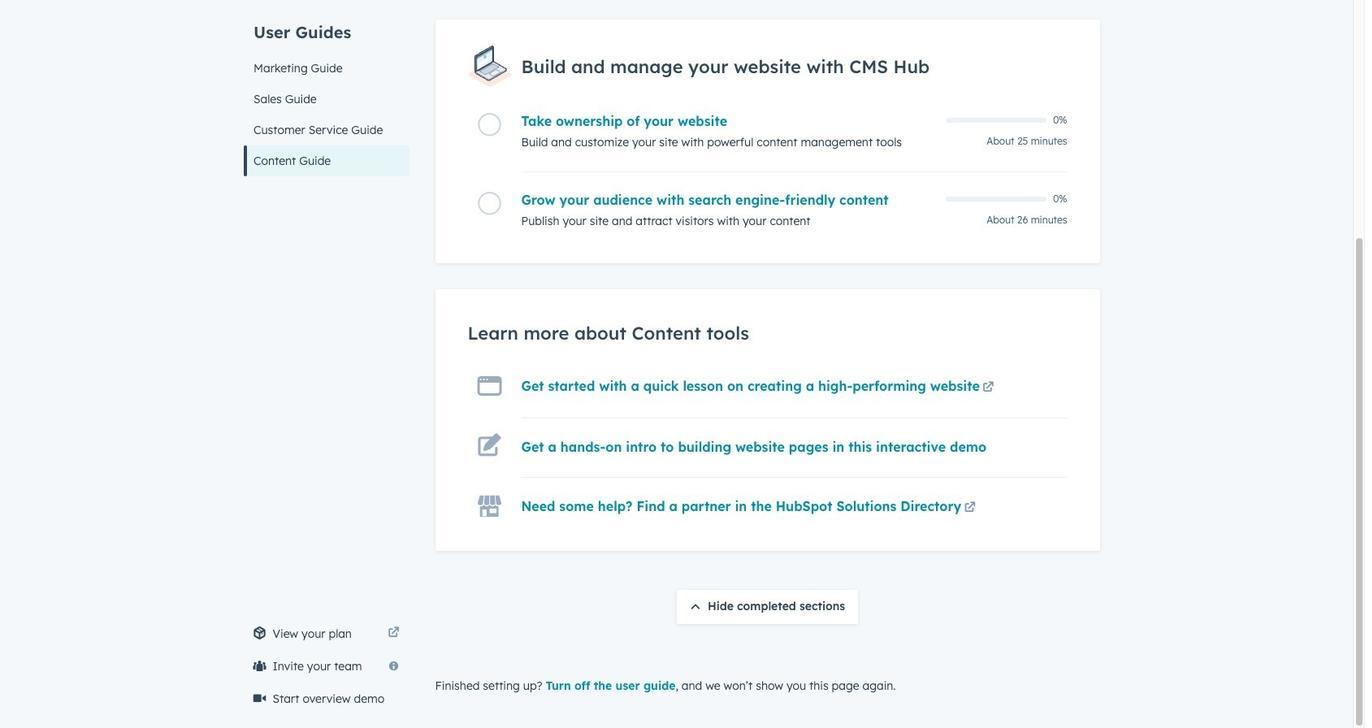 Task type: vqa. For each thing, say whether or not it's contained in the screenshot.
data management "Element"
no



Task type: locate. For each thing, give the bounding box(es) containing it.
0 vertical spatial link opens in a new window image
[[964, 499, 976, 518]]

link opens in a new window image
[[983, 379, 994, 398], [983, 382, 994, 394], [964, 502, 976, 514], [388, 627, 399, 639]]

1 horizontal spatial link opens in a new window image
[[964, 499, 976, 518]]

link opens in a new window image
[[964, 499, 976, 518], [388, 624, 399, 643]]

0 horizontal spatial link opens in a new window image
[[388, 624, 399, 643]]



Task type: describe. For each thing, give the bounding box(es) containing it.
1 vertical spatial link opens in a new window image
[[388, 624, 399, 643]]

user guides element
[[243, 0, 409, 176]]



